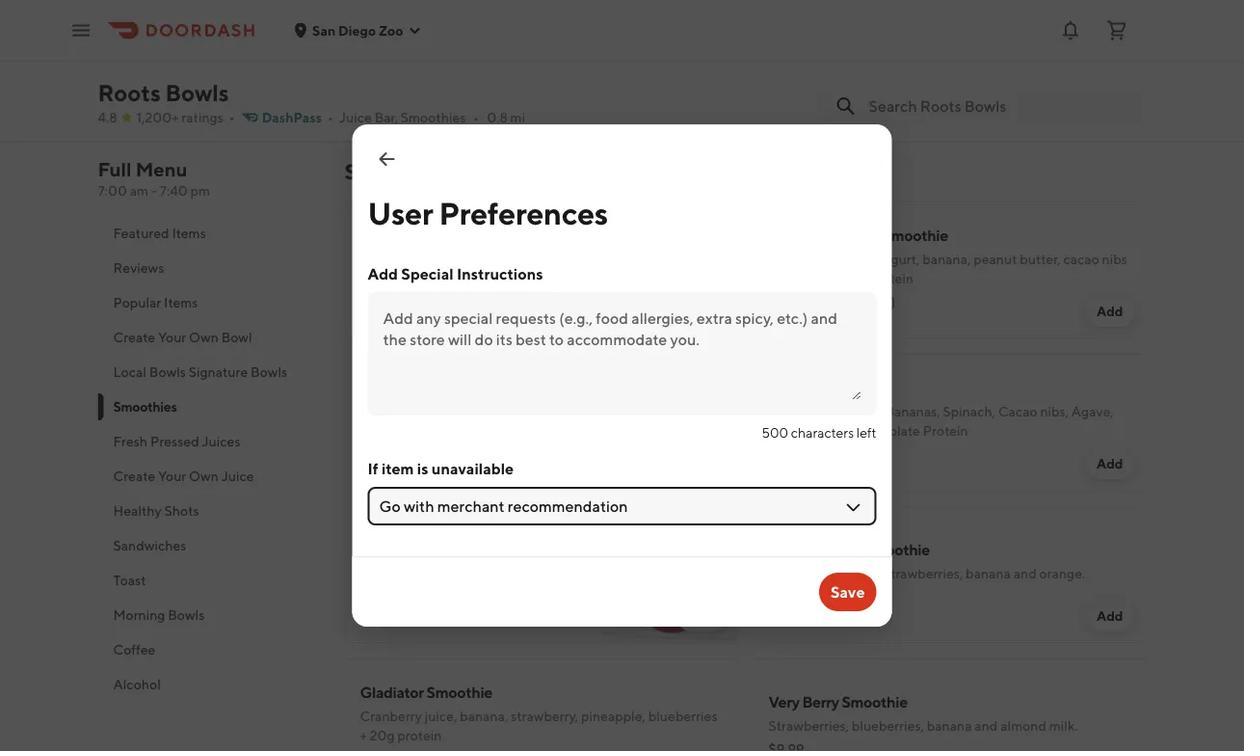 Task type: describe. For each thing, give the bounding box(es) containing it.
back image
[[376, 148, 399, 171]]

and inside acai power smoothie acai, banana, cacao, blueberries, turmeric and almond milk. $9.99
[[616, 413, 640, 429]]

bowl
[[221, 329, 252, 345]]

hemp
[[769, 423, 807, 439]]

acai, inside acai power smoothie acai, banana, cacao, blueberries, turmeric and almond milk. $9.99
[[360, 413, 391, 429]]

berry
[[803, 693, 840, 711]]

your for juice
[[158, 468, 186, 484]]

and inside very berry smoothie strawberries, blueberries, banana and almond milk.
[[975, 718, 998, 734]]

juice inside button
[[221, 468, 254, 484]]

1 base, from the left
[[391, 31, 423, 47]]

milk. inside acai power smoothie acai, banana, cacao, blueberries, turmeric and almond milk. $9.99
[[691, 413, 720, 429]]

bowls for morning bowls
[[168, 607, 205, 623]]

purple
[[360, 6, 406, 25]]

own for bowl
[[189, 329, 219, 345]]

bowls for roots bowls
[[165, 79, 229, 106]]

create your own juice button
[[98, 459, 322, 494]]

dashpass •
[[262, 109, 334, 125]]

protein
[[924, 423, 969, 439]]

items for popular items
[[164, 295, 198, 311]]

diego
[[339, 22, 376, 38]]

mango,
[[769, 566, 815, 581]]

bananas,
[[886, 404, 941, 419]]

ube
[[360, 31, 389, 47]]

power
[[393, 388, 436, 406]]

preferences
[[439, 195, 608, 231]]

3 • from the left
[[474, 109, 480, 125]]

juice,
[[425, 708, 457, 724]]

local bowls signature bowls button
[[98, 355, 322, 390]]

honey
[[467, 70, 505, 86]]

granola
[[360, 290, 406, 306]]

7:00
[[98, 183, 127, 199]]

almond inside acai power smoothie acai, banana, cacao, blueberries, turmeric and almond milk. $9.99
[[642, 413, 688, 429]]

pineapple, inside "pink flamingo smoothie pitaya, cucumber, pineapple, orange, banana, lemon and cayenne."
[[472, 556, 536, 572]]

and inside "pink flamingo smoothie pitaya, cucumber, pineapple, orange, banana, lemon and cayenne."
[[452, 575, 475, 591]]

chopped
[[553, 51, 607, 67]]

seeds inside cacao dreaming milk with avocado, bananas, spinach, cacao nibs, agave, hemp seeds + chocolate protein
[[809, 423, 844, 439]]

banana inside very berry smoothie strawberries, blueberries, banana and almond milk.
[[927, 718, 973, 734]]

notification bell image
[[1060, 19, 1083, 42]]

instructions
[[457, 265, 543, 283]]

menu
[[136, 158, 188, 181]]

cranberry
[[360, 708, 422, 724]]

with inside cacao dreaming milk with avocado, bananas, spinach, cacao nibs, agave, hemp seeds + chocolate protein
[[798, 404, 825, 419]]

your for bowl
[[158, 329, 186, 345]]

create for create your own juice
[[113, 468, 155, 484]]

smoothie inside gladiator smoothie cranberry juice, banana, strawberry, pineapple, blueberries + 20g protein
[[427, 683, 493, 702]]

item
[[382, 460, 414, 478]]

save button
[[820, 573, 877, 611]]

chia
[[391, 70, 417, 86]]

500
[[762, 425, 789, 441]]

popular
[[113, 295, 161, 311]]

create your own bowl button
[[98, 320, 322, 355]]

roots bowls
[[98, 79, 229, 106]]

user
[[368, 195, 433, 231]]

acai power smoothie acai, banana, cacao, blueberries, turmeric and almond milk. $9.99
[[360, 388, 720, 452]]

cayenne.
[[478, 575, 533, 591]]

local
[[113, 364, 147, 380]]

non-
[[828, 251, 857, 267]]

$9.99 inside acai power smoothie acai, banana, cacao, blueberries, turmeric and almond milk. $9.99
[[360, 436, 396, 452]]

morning bowls button
[[98, 598, 322, 633]]

dreaming
[[815, 379, 882, 397]]

smoothie inside the roots smoothie acai, strawberries, banana, blueberries, shredded coconut, granola and almond milk.
[[403, 226, 469, 244]]

add button for mango mania smoothie
[[1086, 601, 1136, 632]]

roots for roots smoothie acai, strawberries, banana, blueberries, shredded coconut, granola and almond milk.
[[360, 226, 400, 244]]

healthy
[[113, 503, 162, 519]]

coconut
[[463, 31, 513, 47]]

shredded
[[435, 270, 494, 286]]

add button for cacao dreaming
[[1086, 448, 1136, 479]]

pink
[[360, 531, 391, 549]]

+ inside cacao dreaming milk with avocado, bananas, spinach, cacao nibs, agave, hemp seeds + chocolate protein
[[847, 423, 854, 439]]

100% (15)
[[836, 294, 896, 310]]

mi
[[511, 109, 526, 125]]

lemon
[[411, 575, 450, 591]]

1 vertical spatial cacao
[[999, 404, 1038, 419]]

cacao dreaming milk with avocado, bananas, spinach, cacao nibs, agave, hemp seeds + chocolate protein
[[769, 379, 1115, 439]]

add inside user preferences dialog
[[368, 265, 398, 283]]

smoothie for chunky
[[883, 226, 949, 244]]

coconut, inside "purple moon ube base, white coconut base, granola, banana, strawberries, unsweet coconut, chopped almonds, cacao nibs, chia seeds + honey"
[[496, 51, 550, 67]]

morning bowls
[[113, 607, 205, 623]]

local bowls signature bowls
[[113, 364, 288, 380]]

left
[[857, 425, 877, 441]]

signature
[[189, 364, 248, 380]]

characters
[[792, 425, 855, 441]]

unavailable
[[432, 460, 514, 478]]

orange,
[[539, 556, 585, 572]]

chocolate
[[807, 270, 867, 286]]

milk. inside very berry smoothie strawberries, blueberries, banana and almond milk.
[[1050, 718, 1079, 734]]

bowls down bowl
[[251, 364, 288, 380]]

2 base, from the left
[[516, 31, 548, 47]]

butter,
[[1020, 251, 1061, 267]]

add special instructions
[[368, 265, 543, 283]]

2 • from the left
[[328, 109, 334, 125]]

chunky monkey smoothie milk with non-fat yogurt, banana, peanut butter, cacao nibs + 20g chocolate protein
[[769, 226, 1128, 286]]

popular items button
[[98, 285, 322, 320]]

roots for roots bowls
[[98, 79, 161, 106]]

0.8
[[487, 109, 508, 125]]

0 vertical spatial smoothies
[[401, 109, 466, 125]]

own for juice
[[189, 468, 219, 484]]

-
[[151, 183, 157, 199]]

pitaya,
[[360, 556, 402, 572]]

banana, inside "pink flamingo smoothie pitaya, cucumber, pineapple, orange, banana, lemon and cayenne."
[[360, 575, 409, 591]]

granola,
[[551, 31, 600, 47]]

reviews button
[[98, 251, 322, 285]]

am
[[130, 183, 149, 199]]

roots smoothie acai, strawberries, banana, blueberries, shredded coconut, granola and almond milk.
[[360, 226, 550, 306]]

almonds,
[[610, 51, 665, 67]]

very
[[769, 693, 800, 711]]

healthy shots button
[[98, 494, 322, 528]]

items for featured items
[[172, 225, 206, 241]]

banana, inside gladiator smoothie cranberry juice, banana, strawberry, pineapple, blueberries + 20g protein
[[460, 708, 508, 724]]

unsweet
[[441, 51, 493, 67]]

morning
[[113, 607, 165, 623]]

coconut, inside the roots smoothie acai, strawberries, banana, blueberries, shredded coconut, granola and almond milk.
[[496, 270, 550, 286]]

monkey
[[825, 226, 880, 244]]

strawberry,
[[511, 708, 579, 724]]

7:40
[[160, 183, 188, 199]]

coffee button
[[98, 633, 322, 667]]

san diego zoo
[[312, 22, 404, 38]]

cacao,
[[445, 413, 484, 429]]

san diego zoo button
[[293, 22, 423, 38]]

fresh pressed juices
[[113, 433, 241, 449]]

smoothie for acai
[[439, 388, 505, 406]]



Task type: vqa. For each thing, say whether or not it's contained in the screenshot.
pineapple, inside the Gladiator Smoothie Cranberry juice, banana, strawberry, pineapple, blueberries + 20g protein
yes



Task type: locate. For each thing, give the bounding box(es) containing it.
Item Search search field
[[869, 95, 1132, 117]]

smoothie inside very berry smoothie strawberries, blueberries, banana and almond milk.
[[842, 693, 908, 711]]

1 horizontal spatial roots
[[360, 226, 400, 244]]

milk up hemp
[[769, 404, 796, 419]]

smoothie up cayenne.
[[460, 531, 526, 549]]

1 vertical spatial roots
[[360, 226, 400, 244]]

sandwiches
[[113, 538, 186, 554]]

open menu image
[[69, 19, 93, 42]]

• right dashpass
[[328, 109, 334, 125]]

0 horizontal spatial milk.
[[483, 290, 512, 306]]

1,200+ ratings •
[[137, 109, 235, 125]]

0 vertical spatial seeds
[[420, 70, 455, 86]]

full
[[98, 158, 132, 181]]

and inside mango mania smoothie mango, pineapple, strawberries, banana and orange.
[[1014, 566, 1037, 581]]

1 create from the top
[[113, 329, 155, 345]]

cacao
[[668, 51, 704, 67], [1064, 251, 1100, 267]]

milk down chunky
[[769, 251, 796, 267]]

1 own from the top
[[189, 329, 219, 345]]

0 horizontal spatial protein
[[398, 728, 442, 744]]

smoothies up the user
[[345, 159, 445, 184]]

100% left (6)
[[836, 589, 870, 605]]

smoothie inside mango mania smoothie mango, pineapple, strawberries, banana and orange.
[[865, 541, 931, 559]]

milk inside chunky monkey smoothie milk with non-fat yogurt, banana, peanut butter, cacao nibs + 20g chocolate protein
[[769, 251, 796, 267]]

1 vertical spatial smoothies
[[345, 159, 445, 184]]

2 with from the top
[[798, 404, 825, 419]]

san
[[312, 22, 336, 38]]

create your own juice
[[113, 468, 254, 484]]

1 horizontal spatial protein
[[870, 270, 914, 286]]

2 vertical spatial milk.
[[1050, 718, 1079, 734]]

almond inside very berry smoothie strawberries, blueberries, banana and almond milk.
[[1001, 718, 1047, 734]]

0 horizontal spatial almond
[[435, 290, 481, 306]]

create for create your own bowl
[[113, 329, 155, 345]]

milk. inside the roots smoothie acai, strawberries, banana, blueberries, shredded coconut, granola and almond milk.
[[483, 290, 512, 306]]

full menu 7:00 am - 7:40 pm
[[98, 158, 210, 199]]

moon
[[408, 6, 448, 25]]

1 acai, from the top
[[360, 251, 391, 267]]

• right ratings
[[229, 109, 235, 125]]

0 vertical spatial protein
[[870, 270, 914, 286]]

gladiator
[[360, 683, 424, 702]]

your down popular items
[[158, 329, 186, 345]]

20g inside gladiator smoothie cranberry juice, banana, strawberry, pineapple, blueberries + 20g protein
[[370, 728, 395, 744]]

strawberries, inside "purple moon ube base, white coconut base, granola, banana, strawberries, unsweet coconut, chopped almonds, cacao nibs, chia seeds + honey"
[[360, 51, 439, 67]]

seeds inside "purple moon ube base, white coconut base, granola, banana, strawberries, unsweet coconut, chopped almonds, cacao nibs, chia seeds + honey"
[[420, 70, 455, 86]]

acai, inside the roots smoothie acai, strawberries, banana, blueberries, shredded coconut, granola and almond milk.
[[360, 251, 391, 267]]

create
[[113, 329, 155, 345], [113, 468, 155, 484]]

banana, down power
[[393, 413, 442, 429]]

2 acai, from the top
[[360, 413, 391, 429]]

1 vertical spatial 20g
[[370, 728, 395, 744]]

alcohol button
[[98, 667, 322, 702]]

your
[[158, 329, 186, 345], [158, 468, 186, 484]]

protein down yogurt,
[[870, 270, 914, 286]]

fat
[[857, 251, 874, 267]]

special
[[401, 265, 454, 283]]

coconut, right shredded
[[496, 270, 550, 286]]

0 vertical spatial roots
[[98, 79, 161, 106]]

own left bowl
[[189, 329, 219, 345]]

1 vertical spatial protein
[[398, 728, 442, 744]]

almond inside the roots smoothie acai, strawberries, banana, blueberries, shredded coconut, granola and almond milk.
[[435, 290, 481, 306]]

smoothie inside "pink flamingo smoothie pitaya, cucumber, pineapple, orange, banana, lemon and cayenne."
[[460, 531, 526, 549]]

0 horizontal spatial 20g
[[370, 728, 395, 744]]

1 horizontal spatial milk.
[[691, 413, 720, 429]]

0 horizontal spatial roots
[[98, 79, 161, 106]]

banana, down the pitaya,
[[360, 575, 409, 591]]

2 own from the top
[[189, 468, 219, 484]]

2 your from the top
[[158, 468, 186, 484]]

20g
[[779, 270, 804, 286], [370, 728, 395, 744]]

+ inside chunky monkey smoothie milk with non-fat yogurt, banana, peanut butter, cacao nibs + 20g chocolate protein
[[769, 270, 776, 286]]

if item is unavailable
[[368, 460, 514, 478]]

+ inside gladiator smoothie cranberry juice, banana, strawberry, pineapple, blueberries + 20g protein
[[360, 728, 367, 744]]

bowls
[[165, 79, 229, 106], [149, 364, 186, 380], [251, 364, 288, 380], [168, 607, 205, 623]]

strawberries, up "chia"
[[360, 51, 439, 67]]

blueberries, inside very berry smoothie strawberries, blueberries, banana and almond milk.
[[852, 718, 925, 734]]

• left 0.8
[[474, 109, 480, 125]]

smoothie up juice,
[[427, 683, 493, 702]]

1 vertical spatial blueberries,
[[487, 413, 559, 429]]

roots smoothie image
[[601, 202, 738, 338]]

1 vertical spatial acai,
[[360, 413, 391, 429]]

nibs, left agave,
[[1041, 404, 1070, 419]]

acai, up granola
[[360, 251, 391, 267]]

items up 'create your own bowl'
[[164, 295, 198, 311]]

$9.99 down add special instructions
[[360, 294, 396, 310]]

with up 500 characters left
[[798, 404, 825, 419]]

100% for mania
[[836, 589, 870, 605]]

strawberries, up (6)
[[885, 566, 964, 581]]

protein inside gladiator smoothie cranberry juice, banana, strawberry, pineapple, blueberries + 20g protein
[[398, 728, 442, 744]]

1 vertical spatial milk.
[[691, 413, 720, 429]]

blueberries
[[649, 708, 718, 724]]

0 vertical spatial almond
[[435, 290, 481, 306]]

pineapple, inside mango mania smoothie mango, pineapple, strawberries, banana and orange.
[[818, 566, 883, 581]]

smoothie up yogurt,
[[883, 226, 949, 244]]

2 horizontal spatial almond
[[1001, 718, 1047, 734]]

0 horizontal spatial base,
[[391, 31, 423, 47]]

milk
[[769, 251, 796, 267], [769, 404, 796, 419]]

protein inside chunky monkey smoothie milk with non-fat yogurt, banana, peanut butter, cacao nibs + 20g chocolate protein
[[870, 270, 914, 286]]

1 horizontal spatial nibs,
[[1041, 404, 1070, 419]]

+
[[457, 70, 464, 86], [769, 270, 776, 286], [847, 423, 854, 439], [360, 728, 367, 744]]

blueberries,
[[360, 270, 433, 286], [487, 413, 559, 429], [852, 718, 925, 734]]

1 vertical spatial banana
[[927, 718, 973, 734]]

cacao right spinach,
[[999, 404, 1038, 419]]

seeds down the avocado, at the right
[[809, 423, 844, 439]]

white
[[426, 31, 460, 47]]

healthy shots
[[113, 503, 199, 519]]

1 vertical spatial milk
[[769, 404, 796, 419]]

2 100% from the top
[[836, 589, 870, 605]]

2 create from the top
[[113, 468, 155, 484]]

items
[[172, 225, 206, 241], [164, 295, 198, 311]]

blueberries, inside the roots smoothie acai, strawberries, banana, blueberries, shredded coconut, granola and almond milk.
[[360, 270, 433, 286]]

save
[[831, 583, 865, 601]]

is
[[417, 460, 429, 478]]

+ down 'unsweet'
[[457, 70, 464, 86]]

2 vertical spatial blueberries,
[[852, 718, 925, 734]]

1 vertical spatial strawberries,
[[393, 251, 472, 267]]

1 horizontal spatial •
[[328, 109, 334, 125]]

smoothies up fresh on the bottom left of the page
[[113, 399, 177, 415]]

2 vertical spatial smoothies
[[113, 399, 177, 415]]

ratings
[[182, 109, 223, 125]]

strawberries, up shredded
[[393, 251, 472, 267]]

pink flamingo smoothie image
[[601, 506, 738, 643]]

blueberries, inside acai power smoothie acai, banana, cacao, blueberries, turmeric and almond milk. $9.99
[[487, 413, 559, 429]]

cacao up hemp
[[769, 379, 812, 397]]

flamingo
[[393, 531, 458, 549]]

0 vertical spatial 100%
[[836, 294, 870, 310]]

juice left bar,
[[339, 109, 372, 125]]

mania
[[820, 541, 862, 559]]

1 • from the left
[[229, 109, 235, 125]]

add for cacao dreaming
[[1097, 456, 1124, 472]]

500 characters left
[[762, 425, 877, 441]]

1 horizontal spatial juice
[[339, 109, 372, 125]]

purple moon ube base, white coconut base, granola, banana, strawberries, unsweet coconut, chopped almonds, cacao nibs, chia seeds + honey
[[360, 6, 704, 86]]

•
[[229, 109, 235, 125], [328, 109, 334, 125], [474, 109, 480, 125]]

0 vertical spatial acai,
[[360, 251, 391, 267]]

banana, up "almonds,"
[[603, 31, 651, 47]]

items inside button
[[172, 225, 206, 241]]

1 100% from the top
[[836, 294, 870, 310]]

create down 'popular'
[[113, 329, 155, 345]]

smoothie inside chunky monkey smoothie milk with non-fat yogurt, banana, peanut butter, cacao nibs + 20g chocolate protein
[[883, 226, 949, 244]]

banana, inside "purple moon ube base, white coconut base, granola, banana, strawberries, unsweet coconut, chopped almonds, cacao nibs, chia seeds + honey"
[[603, 31, 651, 47]]

1 $9.99 from the top
[[360, 294, 396, 310]]

0 horizontal spatial juice
[[221, 468, 254, 484]]

cacao inside chunky monkey smoothie milk with non-fat yogurt, banana, peanut butter, cacao nibs + 20g chocolate protein
[[1064, 251, 1100, 267]]

banana, inside acai power smoothie acai, banana, cacao, blueberries, turmeric and almond milk. $9.99
[[393, 413, 442, 429]]

with inside chunky monkey smoothie milk with non-fat yogurt, banana, peanut butter, cacao nibs + 20g chocolate protein
[[798, 251, 825, 267]]

bowls up ratings
[[165, 79, 229, 106]]

0 horizontal spatial •
[[229, 109, 235, 125]]

0 horizontal spatial seeds
[[420, 70, 455, 86]]

smoothie
[[403, 226, 469, 244], [883, 226, 949, 244], [439, 388, 505, 406], [460, 531, 526, 549], [865, 541, 931, 559], [427, 683, 493, 702], [842, 693, 908, 711]]

+ down chunky
[[769, 270, 776, 286]]

1 vertical spatial $9.99
[[360, 436, 396, 452]]

nibs
[[1103, 251, 1128, 267]]

$9.99 up if
[[360, 436, 396, 452]]

1 milk from the top
[[769, 251, 796, 267]]

0 vertical spatial blueberries,
[[360, 270, 433, 286]]

nibs, inside cacao dreaming milk with avocado, bananas, spinach, cacao nibs, agave, hemp seeds + chocolate protein
[[1041, 404, 1070, 419]]

base, left 'granola,'
[[516, 31, 548, 47]]

1 vertical spatial seeds
[[809, 423, 844, 439]]

0 vertical spatial milk
[[769, 251, 796, 267]]

your inside create your own juice button
[[158, 468, 186, 484]]

spinach,
[[944, 404, 996, 419]]

1 vertical spatial juice
[[221, 468, 254, 484]]

2 horizontal spatial blueberries,
[[852, 718, 925, 734]]

with down chunky
[[798, 251, 825, 267]]

1 vertical spatial almond
[[642, 413, 688, 429]]

roots inside the roots smoothie acai, strawberries, banana, blueberries, shredded coconut, granola and almond milk.
[[360, 226, 400, 244]]

avocado,
[[828, 404, 883, 419]]

1 vertical spatial nibs,
[[1041, 404, 1070, 419]]

2 milk from the top
[[769, 404, 796, 419]]

2 vertical spatial almond
[[1001, 718, 1047, 734]]

0 vertical spatial $9.99
[[360, 294, 396, 310]]

1 horizontal spatial almond
[[642, 413, 688, 429]]

100% for monkey
[[836, 294, 870, 310]]

0 vertical spatial items
[[172, 225, 206, 241]]

smoothie up (6)
[[865, 541, 931, 559]]

0 vertical spatial your
[[158, 329, 186, 345]]

1 horizontal spatial 20g
[[779, 270, 804, 286]]

cacao right "almonds,"
[[668, 51, 704, 67]]

reviews
[[113, 260, 164, 276]]

1 horizontal spatial cacao
[[1064, 251, 1100, 267]]

0 vertical spatial cacao
[[769, 379, 812, 397]]

1 vertical spatial your
[[158, 468, 186, 484]]

0 horizontal spatial cacao
[[769, 379, 812, 397]]

1 vertical spatial items
[[164, 295, 198, 311]]

pineapple, right strawberry,
[[582, 708, 646, 724]]

+ down cranberry
[[360, 728, 367, 744]]

coffee
[[113, 642, 156, 658]]

1 vertical spatial create
[[113, 468, 155, 484]]

protein down juice,
[[398, 728, 442, 744]]

bowls right local at the left of page
[[149, 364, 186, 380]]

4.8
[[98, 109, 117, 125]]

acai,
[[360, 251, 391, 267], [360, 413, 391, 429]]

0 vertical spatial strawberries,
[[360, 51, 439, 67]]

banana, inside the roots smoothie acai, strawberries, banana, blueberries, shredded coconut, granola and almond milk.
[[475, 251, 523, 267]]

banana
[[966, 566, 1012, 581], [927, 718, 973, 734]]

your inside create your own bowl button
[[158, 329, 186, 345]]

smoothie for very
[[842, 693, 908, 711]]

roots up granola
[[360, 226, 400, 244]]

items inside button
[[164, 295, 198, 311]]

+ inside "purple moon ube base, white coconut base, granola, banana, strawberries, unsweet coconut, chopped almonds, cacao nibs, chia seeds + honey"
[[457, 70, 464, 86]]

juice bar, smoothies • 0.8 mi
[[339, 109, 526, 125]]

1 vertical spatial 100%
[[836, 589, 870, 605]]

20g down cranberry
[[370, 728, 395, 744]]

2 vertical spatial strawberries,
[[885, 566, 964, 581]]

0 horizontal spatial pineapple,
[[472, 556, 536, 572]]

orange.
[[1040, 566, 1086, 581]]

0 horizontal spatial cacao
[[668, 51, 704, 67]]

pineapple, inside gladiator smoothie cranberry juice, banana, strawberry, pineapple, blueberries + 20g protein
[[582, 708, 646, 724]]

smoothie up cacao,
[[439, 388, 505, 406]]

user preferences dialog
[[352, 124, 892, 627]]

0 horizontal spatial blueberries,
[[360, 270, 433, 286]]

1 vertical spatial coconut,
[[496, 270, 550, 286]]

cacao inside "purple moon ube base, white coconut base, granola, banana, strawberries, unsweet coconut, chopped almonds, cacao nibs, chia seeds + honey"
[[668, 51, 704, 67]]

1 coconut, from the top
[[496, 51, 550, 67]]

juice down juices
[[221, 468, 254, 484]]

banana, inside chunky monkey smoothie milk with non-fat yogurt, banana, peanut butter, cacao nibs + 20g chocolate protein
[[923, 251, 972, 267]]

acai
[[360, 388, 390, 406]]

100%
[[836, 294, 870, 310], [836, 589, 870, 605]]

and inside the roots smoothie acai, strawberries, banana, blueberries, shredded coconut, granola and almond milk.
[[409, 290, 432, 306]]

add
[[368, 265, 398, 283], [688, 303, 715, 319], [1097, 303, 1124, 319], [1097, 456, 1124, 472], [1097, 608, 1124, 624]]

popular items
[[113, 295, 198, 311]]

smoothie right berry
[[842, 693, 908, 711]]

0 vertical spatial 20g
[[779, 270, 804, 286]]

and
[[409, 290, 432, 306], [616, 413, 640, 429], [1014, 566, 1037, 581], [452, 575, 475, 591], [975, 718, 998, 734]]

roots up 4.8
[[98, 79, 161, 106]]

pm
[[191, 183, 210, 199]]

1 horizontal spatial base,
[[516, 31, 548, 47]]

strawberries, inside mango mania smoothie mango, pineapple, strawberries, banana and orange.
[[885, 566, 964, 581]]

1 horizontal spatial cacao
[[999, 404, 1038, 419]]

2 horizontal spatial pineapple,
[[818, 566, 883, 581]]

toast
[[113, 572, 146, 588]]

mango mania smoothie mango, pineapple, strawberries, banana and orange.
[[769, 541, 1086, 581]]

0 items, open order cart image
[[1106, 19, 1129, 42]]

chocolate
[[857, 423, 921, 439]]

Add Special Instructions text field
[[383, 308, 862, 400]]

sandwiches button
[[98, 528, 322, 563]]

your down pressed
[[158, 468, 186, 484]]

+ left left
[[847, 423, 854, 439]]

coconut, down coconut
[[496, 51, 550, 67]]

0 vertical spatial with
[[798, 251, 825, 267]]

smoothie up special at the left top of the page
[[403, 226, 469, 244]]

blueberries, right cacao,
[[487, 413, 559, 429]]

2 horizontal spatial •
[[474, 109, 480, 125]]

100% down chocolate
[[836, 294, 870, 310]]

coconut,
[[496, 51, 550, 67], [496, 270, 550, 286]]

smoothie inside acai power smoothie acai, banana, cacao, blueberries, turmeric and almond milk. $9.99
[[439, 388, 505, 406]]

zoo
[[379, 22, 404, 38]]

acai, down acai
[[360, 413, 391, 429]]

add button
[[677, 296, 727, 327], [1086, 296, 1136, 327], [1086, 448, 1136, 479], [1086, 601, 1136, 632]]

own down fresh pressed juices button
[[189, 468, 219, 484]]

1 vertical spatial own
[[189, 468, 219, 484]]

bowls for local bowls signature bowls
[[149, 364, 186, 380]]

smoothies right bar,
[[401, 109, 466, 125]]

20g down chunky
[[779, 270, 804, 286]]

add for chunky monkey smoothie
[[1097, 303, 1124, 319]]

create up healthy
[[113, 468, 155, 484]]

0 vertical spatial create
[[113, 329, 155, 345]]

strawberries, inside the roots smoothie acai, strawberries, banana, blueberries, shredded coconut, granola and almond milk.
[[393, 251, 472, 267]]

pineapple, up cayenne.
[[472, 556, 536, 572]]

1 horizontal spatial seeds
[[809, 423, 844, 439]]

seeds right "chia"
[[420, 70, 455, 86]]

cacao left nibs
[[1064, 251, 1100, 267]]

nibs, left "chia"
[[360, 70, 389, 86]]

0 vertical spatial juice
[[339, 109, 372, 125]]

pineapple, up save
[[818, 566, 883, 581]]

blueberries, right strawberries,
[[852, 718, 925, 734]]

featured items button
[[98, 216, 322, 251]]

add for mango mania smoothie
[[1097, 608, 1124, 624]]

0 vertical spatial own
[[189, 329, 219, 345]]

add button for chunky monkey smoothie
[[1086, 296, 1136, 327]]

banana, right yogurt,
[[923, 251, 972, 267]]

2 coconut, from the top
[[496, 270, 550, 286]]

chunky
[[769, 226, 822, 244]]

alcohol
[[113, 676, 161, 692]]

user preferences
[[368, 195, 608, 231]]

protein
[[870, 270, 914, 286], [398, 728, 442, 744]]

toast button
[[98, 563, 322, 598]]

banana, up shredded
[[475, 251, 523, 267]]

1 horizontal spatial pineapple,
[[582, 708, 646, 724]]

banana inside mango mania smoothie mango, pineapple, strawberries, banana and orange.
[[966, 566, 1012, 581]]

20g inside chunky monkey smoothie milk with non-fat yogurt, banana, peanut butter, cacao nibs + 20g chocolate protein
[[779, 270, 804, 286]]

smoothie for pink
[[460, 531, 526, 549]]

1 vertical spatial with
[[798, 404, 825, 419]]

0 vertical spatial coconut,
[[496, 51, 550, 67]]

agave,
[[1072, 404, 1115, 419]]

2 horizontal spatial milk.
[[1050, 718, 1079, 734]]

0 vertical spatial milk.
[[483, 290, 512, 306]]

0 vertical spatial cacao
[[668, 51, 704, 67]]

mango
[[769, 541, 817, 559]]

1 vertical spatial cacao
[[1064, 251, 1100, 267]]

banana, right juice,
[[460, 708, 508, 724]]

0 vertical spatial nibs,
[[360, 70, 389, 86]]

0 horizontal spatial nibs,
[[360, 70, 389, 86]]

1 your from the top
[[158, 329, 186, 345]]

base, down moon
[[391, 31, 423, 47]]

items up reviews button
[[172, 225, 206, 241]]

2 $9.99 from the top
[[360, 436, 396, 452]]

turmeric
[[562, 413, 614, 429]]

nibs, inside "purple moon ube base, white coconut base, granola, banana, strawberries, unsweet coconut, chopped almonds, cacao nibs, chia seeds + honey"
[[360, 70, 389, 86]]

1 with from the top
[[798, 251, 825, 267]]

(15)
[[873, 294, 896, 310]]

roots
[[98, 79, 161, 106], [360, 226, 400, 244]]

blueberries, up granola
[[360, 270, 433, 286]]

0 vertical spatial banana
[[966, 566, 1012, 581]]

smoothie for mango
[[865, 541, 931, 559]]

milk inside cacao dreaming milk with avocado, bananas, spinach, cacao nibs, agave, hemp seeds + chocolate protein
[[769, 404, 796, 419]]

1 horizontal spatial blueberries,
[[487, 413, 559, 429]]

bowls down toast button
[[168, 607, 205, 623]]



